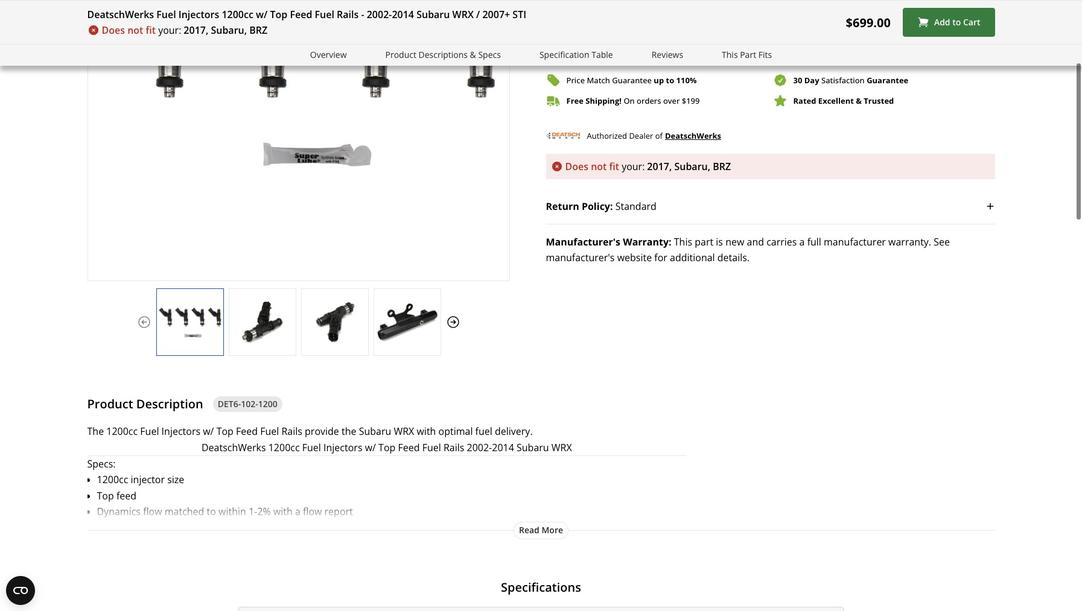 Task type: describe. For each thing, give the bounding box(es) containing it.
of
[[655, 130, 663, 141]]

product for product description
[[87, 396, 133, 412]]

102-
[[241, 398, 258, 410]]

deatschwerks fuel injectors 1200cc w/ top feed fuel rails - 2002-2014 subaru wrx / 2007+ sti
[[87, 8, 526, 21]]

deatschwerks link
[[665, 129, 721, 143]]

up
[[654, 75, 664, 86]]

free
[[567, 95, 584, 106]]

0 horizontal spatial 2002-
[[367, 8, 392, 21]]

authorized
[[587, 130, 627, 141]]

& for excellent
[[856, 95, 862, 106]]

authorized dealer of deatschwerks
[[587, 130, 721, 141]]

manufacturer's
[[546, 236, 621, 249]]

trusted
[[864, 95, 894, 106]]

1 vertical spatial cart
[[785, 34, 802, 45]]

/
[[476, 8, 480, 21]]

matched
[[165, 505, 204, 519]]

increment image
[[599, 0, 611, 7]]

$199
[[682, 95, 700, 106]]

1 horizontal spatial cart
[[963, 16, 981, 28]]

over
[[663, 95, 680, 106]]

manufacturer
[[824, 236, 886, 249]]

manufacturer's warranty:
[[546, 236, 672, 249]]

application-
[[152, 521, 204, 535]]

2 vertical spatial wrx
[[552, 441, 572, 454]]

1 vertical spatial fit
[[609, 160, 619, 173]]

rated excellent & trusted
[[793, 95, 894, 106]]

0 vertical spatial subaru
[[417, 8, 450, 21]]

1 horizontal spatial not
[[591, 160, 607, 173]]

go to right image image
[[446, 315, 460, 329]]

rails for -
[[337, 8, 359, 21]]

2 flow from the left
[[303, 505, 322, 519]]

day
[[804, 75, 820, 86]]

full
[[807, 236, 821, 249]]

0 vertical spatial subaru,
[[211, 24, 247, 37]]

reviews link
[[652, 48, 683, 62]]

1 det6-102-1200 deatschwerks fuel injectors 1200cc w/ top feed fuel rails - subaru models inc. 2002-2014 wrx / 2007+ sti, image from the left
[[157, 301, 223, 344]]

see
[[934, 236, 950, 249]]

1 vertical spatial wrx
[[394, 425, 414, 438]]

2014 inside the 1200cc fuel injectors w/ top feed fuel rails provide the subaru wrx with optimal fuel delivery. deatschwerks 1200cc fuel injectors w/ top feed fuel rails 2002-2014 subaru wrx
[[492, 441, 514, 454]]

feed
[[116, 489, 136, 503]]

fuel
[[475, 425, 492, 438]]

1 horizontal spatial add
[[934, 16, 950, 28]]

fits
[[759, 49, 772, 60]]

standard
[[616, 200, 657, 213]]

this part fits link
[[722, 48, 772, 62]]

part
[[695, 236, 714, 249]]

1 guarantee from the left
[[612, 75, 652, 86]]

specification
[[540, 49, 589, 60]]

satisfaction
[[822, 75, 865, 86]]

dynamics
[[97, 505, 141, 519]]

specs:
[[87, 458, 116, 471]]

specific
[[204, 521, 238, 535]]

2007+
[[483, 8, 510, 21]]

warranty:
[[623, 236, 672, 249]]

within
[[219, 505, 246, 519]]

feed for 1200cc
[[290, 8, 312, 21]]

0 horizontal spatial add to cart
[[756, 34, 802, 45]]

2 vertical spatial injectors
[[324, 441, 362, 454]]

1 horizontal spatial wrx
[[452, 8, 474, 21]]

website
[[617, 251, 652, 265]]

read
[[519, 525, 540, 536]]

for
[[655, 251, 668, 265]]

2 horizontal spatial subaru
[[517, 441, 549, 454]]

delivery.
[[495, 425, 533, 438]]

1 vertical spatial subaru
[[359, 425, 391, 438]]

with inside "1200cc injector size top feed dynamics flow matched to within 1-2% with a flow report automotive application-specific injectors"
[[273, 505, 293, 519]]

sti
[[513, 8, 526, 21]]

deatschwerks image
[[546, 128, 580, 144]]

reviews
[[652, 49, 683, 60]]

0 horizontal spatial does not fit your: 2017, subaru, brz
[[102, 24, 268, 37]]

0 vertical spatial injectors
[[179, 8, 219, 21]]

0 vertical spatial does
[[102, 24, 125, 37]]

2 det6-102-1200 deatschwerks fuel injectors 1200cc w/ top feed fuel rails - subaru models inc. 2002-2014 wrx / 2007+ sti, image from the left
[[229, 301, 295, 344]]

more
[[542, 525, 563, 536]]

read more
[[519, 525, 563, 536]]

this part fits
[[722, 49, 772, 60]]

specifications
[[501, 579, 581, 596]]

additional
[[670, 251, 715, 265]]

det6-
[[218, 398, 241, 410]]

overview link
[[310, 48, 347, 62]]

& for descriptions
[[470, 49, 476, 60]]

0 vertical spatial not
[[127, 24, 143, 37]]

provide
[[305, 425, 339, 438]]

this for part
[[674, 236, 692, 249]]

shipping!
[[586, 95, 622, 106]]

0 vertical spatial deatschwerks
[[87, 8, 154, 21]]

and
[[747, 236, 764, 249]]

report
[[324, 505, 353, 519]]

excellent
[[818, 95, 854, 106]]

match
[[587, 75, 610, 86]]

a inside this part is new and carries a full manufacturer warranty. see manufacturer's website for additional details.
[[800, 236, 805, 249]]

price
[[567, 75, 585, 86]]

1200cc inside "1200cc injector size top feed dynamics flow matched to within 1-2% with a flow report automotive application-specific injectors"
[[97, 474, 128, 487]]

return
[[546, 200, 579, 213]]

1 vertical spatial 2017,
[[647, 160, 672, 173]]

2%
[[257, 505, 271, 519]]



Task type: vqa. For each thing, say whether or not it's contained in the screenshot.
the bottommost BRZ
yes



Task type: locate. For each thing, give the bounding box(es) containing it.
1 vertical spatial does not fit your: 2017, subaru, brz
[[565, 160, 731, 173]]

1-
[[249, 505, 257, 519]]

w/
[[256, 8, 268, 21], [203, 425, 214, 438], [365, 441, 376, 454]]

return policy: standard
[[546, 200, 657, 213]]

2002- right -
[[367, 8, 392, 21]]

descriptions
[[419, 49, 468, 60]]

cart
[[963, 16, 981, 28], [785, 34, 802, 45]]

wrx
[[452, 8, 474, 21], [394, 425, 414, 438], [552, 441, 572, 454]]

brz down deatschwerks fuel injectors 1200cc w/ top feed fuel rails - 2002-2014 subaru wrx / 2007+ sti
[[249, 24, 268, 37]]

subaru
[[417, 8, 450, 21], [359, 425, 391, 438], [517, 441, 549, 454]]

open widget image
[[6, 576, 35, 605]]

0 vertical spatial rails
[[337, 8, 359, 21]]

deatschwerks inside authorized dealer of deatschwerks
[[665, 130, 721, 141]]

0 horizontal spatial subaru,
[[211, 24, 247, 37]]

with inside the 1200cc fuel injectors w/ top feed fuel rails provide the subaru wrx with optimal fuel delivery. deatschwerks 1200cc fuel injectors w/ top feed fuel rails 2002-2014 subaru wrx
[[417, 425, 436, 438]]

specification table
[[540, 49, 613, 60]]

deatschwerks
[[87, 8, 154, 21], [665, 130, 721, 141], [202, 441, 266, 454]]

policy:
[[582, 200, 613, 213]]

your:
[[158, 24, 181, 37], [622, 160, 645, 173]]

the
[[87, 425, 104, 438]]

injector
[[131, 474, 165, 487]]

0 horizontal spatial deatschwerks
[[87, 8, 154, 21]]

det6-102-1200
[[218, 398, 278, 410]]

1 vertical spatial feed
[[236, 425, 258, 438]]

1 vertical spatial your:
[[622, 160, 645, 173]]

a right 2%
[[295, 505, 300, 519]]

injectors
[[240, 521, 279, 535]]

does not fit your: 2017, subaru, brz
[[102, 24, 268, 37], [565, 160, 731, 173]]

price match guarantee up to 110%
[[567, 75, 697, 86]]

0 horizontal spatial 2014
[[392, 8, 414, 21]]

0 horizontal spatial cart
[[785, 34, 802, 45]]

new
[[726, 236, 744, 249]]

1 horizontal spatial deatschwerks
[[202, 441, 266, 454]]

with left optimal
[[417, 425, 436, 438]]

description
[[136, 396, 203, 412]]

1 horizontal spatial your:
[[622, 160, 645, 173]]

dealer
[[629, 130, 653, 141]]

0 horizontal spatial fit
[[146, 24, 156, 37]]

1 vertical spatial add to cart
[[756, 34, 802, 45]]

rails down optimal
[[444, 441, 464, 454]]

4 det6-102-1200 deatschwerks fuel injectors 1200cc w/ top feed fuel rails - subaru models inc. 2002-2014 wrx / 2007+ sti, image from the left
[[374, 301, 440, 344]]

0 vertical spatial add to cart
[[934, 16, 981, 28]]

add to cart button
[[903, 8, 995, 37], [546, 25, 995, 54]]

1 vertical spatial w/
[[203, 425, 214, 438]]

1 vertical spatial a
[[295, 505, 300, 519]]

1 vertical spatial 2014
[[492, 441, 514, 454]]

product left descriptions
[[385, 49, 416, 60]]

subaru right the
[[359, 425, 391, 438]]

0 vertical spatial 2014
[[392, 8, 414, 21]]

0 vertical spatial fit
[[146, 24, 156, 37]]

2002- inside the 1200cc fuel injectors w/ top feed fuel rails provide the subaru wrx with optimal fuel delivery. deatschwerks 1200cc fuel injectors w/ top feed fuel rails 2002-2014 subaru wrx
[[467, 441, 492, 454]]

top inside "1200cc injector size top feed dynamics flow matched to within 1-2% with a flow report automotive application-specific injectors"
[[97, 489, 114, 503]]

with right 2%
[[273, 505, 293, 519]]

1 horizontal spatial 2014
[[492, 441, 514, 454]]

1 horizontal spatial feed
[[290, 8, 312, 21]]

to inside "1200cc injector size top feed dynamics flow matched to within 1-2% with a flow report automotive application-specific injectors"
[[207, 505, 216, 519]]

rated
[[793, 95, 816, 106]]

2 guarantee from the left
[[867, 75, 909, 86]]

subaru up "product descriptions & specs"
[[417, 8, 450, 21]]

rails left -
[[337, 8, 359, 21]]

1 horizontal spatial subaru
[[417, 8, 450, 21]]

feed for injectors
[[236, 425, 258, 438]]

1 vertical spatial 2002-
[[467, 441, 492, 454]]

is
[[716, 236, 723, 249]]

110%
[[676, 75, 697, 86]]

0 vertical spatial 2017,
[[184, 24, 208, 37]]

0 horizontal spatial with
[[273, 505, 293, 519]]

1 horizontal spatial &
[[856, 95, 862, 106]]

optimal
[[439, 425, 473, 438]]

0 horizontal spatial guarantee
[[612, 75, 652, 86]]

the 1200cc fuel injectors w/ top feed fuel rails provide the subaru wrx with optimal fuel delivery. deatschwerks 1200cc fuel injectors w/ top feed fuel rails 2002-2014 subaru wrx
[[87, 425, 572, 454]]

3 det6-102-1200 deatschwerks fuel injectors 1200cc w/ top feed fuel rails - subaru models inc. 2002-2014 wrx / 2007+ sti, image from the left
[[302, 301, 368, 344]]

product descriptions & specs
[[385, 49, 501, 60]]

to
[[953, 16, 961, 28], [774, 34, 783, 45], [666, 75, 674, 86], [207, 505, 216, 519]]

with
[[417, 425, 436, 438], [273, 505, 293, 519]]

top
[[270, 8, 287, 21], [216, 425, 234, 438], [379, 441, 396, 454], [97, 489, 114, 503]]

det6-102-1200 deatschwerks fuel injectors 1200cc w/ top feed fuel rails - subaru models inc. 2002-2014 wrx / 2007+ sti, image
[[157, 301, 223, 344], [229, 301, 295, 344], [302, 301, 368, 344], [374, 301, 440, 344]]

$699.00
[[846, 14, 891, 30]]

0 vertical spatial with
[[417, 425, 436, 438]]

1 vertical spatial injectors
[[162, 425, 200, 438]]

1 horizontal spatial fit
[[609, 160, 619, 173]]

1 horizontal spatial 2017,
[[647, 160, 672, 173]]

0 horizontal spatial this
[[674, 236, 692, 249]]

0 vertical spatial a
[[800, 236, 805, 249]]

1 vertical spatial does
[[565, 160, 589, 173]]

0 vertical spatial wrx
[[452, 8, 474, 21]]

product up the
[[87, 396, 133, 412]]

2014 down delivery.
[[492, 441, 514, 454]]

30
[[793, 75, 802, 86]]

overview
[[310, 49, 347, 60]]

0 horizontal spatial not
[[127, 24, 143, 37]]

1200cc injector size top feed dynamics flow matched to within 1-2% with a flow report automotive application-specific injectors
[[97, 474, 353, 535]]

0 horizontal spatial a
[[295, 505, 300, 519]]

on
[[624, 95, 635, 106]]

1 horizontal spatial subaru,
[[675, 160, 711, 173]]

1 vertical spatial product
[[87, 396, 133, 412]]

1 horizontal spatial this
[[722, 49, 738, 60]]

w/ for injectors
[[203, 425, 214, 438]]

1 vertical spatial &
[[856, 95, 862, 106]]

warranty.
[[889, 236, 931, 249]]

fit
[[146, 24, 156, 37], [609, 160, 619, 173]]

automotive
[[97, 521, 149, 535]]

a
[[800, 236, 805, 249], [295, 505, 300, 519]]

free shipping! on orders over $199
[[567, 95, 700, 106]]

2 vertical spatial rails
[[444, 441, 464, 454]]

part
[[740, 49, 756, 60]]

1 horizontal spatial 2002-
[[467, 441, 492, 454]]

this part is new and carries a full manufacturer warranty. see manufacturer's website for additional details.
[[546, 236, 950, 265]]

0 horizontal spatial wrx
[[394, 425, 414, 438]]

& left specs
[[470, 49, 476, 60]]

add to cart
[[934, 16, 981, 28], [756, 34, 802, 45]]

rails for provide
[[282, 425, 302, 438]]

2 horizontal spatial rails
[[444, 441, 464, 454]]

None number field
[[546, 0, 614, 15]]

2 horizontal spatial w/
[[365, 441, 376, 454]]

1 vertical spatial add
[[756, 34, 772, 45]]

add
[[934, 16, 950, 28], [756, 34, 772, 45]]

product
[[385, 49, 416, 60], [87, 396, 133, 412]]

subaru down delivery.
[[517, 441, 549, 454]]

2 vertical spatial w/
[[365, 441, 376, 454]]

1 vertical spatial brz
[[713, 160, 731, 173]]

1 horizontal spatial does
[[565, 160, 589, 173]]

decrement image
[[549, 0, 561, 7]]

1 vertical spatial with
[[273, 505, 293, 519]]

2 vertical spatial feed
[[398, 441, 420, 454]]

flow up application-
[[143, 505, 162, 519]]

0 horizontal spatial 2017,
[[184, 24, 208, 37]]

& left trusted
[[856, 95, 862, 106]]

details.
[[718, 251, 750, 265]]

-
[[361, 8, 364, 21]]

0 vertical spatial add
[[934, 16, 950, 28]]

this for part
[[722, 49, 738, 60]]

0 vertical spatial &
[[470, 49, 476, 60]]

deatschwerks inside the 1200cc fuel injectors w/ top feed fuel rails provide the subaru wrx with optimal fuel delivery. deatschwerks 1200cc fuel injectors w/ top feed fuel rails 2002-2014 subaru wrx
[[202, 441, 266, 454]]

0 horizontal spatial feed
[[236, 425, 258, 438]]

0 vertical spatial your:
[[158, 24, 181, 37]]

0 horizontal spatial brz
[[249, 24, 268, 37]]

product descriptions & specs link
[[385, 48, 501, 62]]

this inside this part is new and carries a full manufacturer warranty. see manufacturer's website for additional details.
[[674, 236, 692, 249]]

2 vertical spatial deatschwerks
[[202, 441, 266, 454]]

0 horizontal spatial product
[[87, 396, 133, 412]]

guarantee
[[612, 75, 652, 86], [867, 75, 909, 86]]

0 vertical spatial this
[[722, 49, 738, 60]]

1 vertical spatial deatschwerks
[[665, 130, 721, 141]]

2002- down fuel in the left of the page
[[467, 441, 492, 454]]

0 horizontal spatial w/
[[203, 425, 214, 438]]

0 vertical spatial product
[[385, 49, 416, 60]]

0 vertical spatial brz
[[249, 24, 268, 37]]

1 horizontal spatial w/
[[256, 8, 268, 21]]

1200cc
[[222, 8, 253, 21], [106, 425, 138, 438], [268, 441, 300, 454], [97, 474, 128, 487]]

w/ for 1200cc
[[256, 8, 268, 21]]

this left part
[[722, 49, 738, 60]]

0 horizontal spatial subaru
[[359, 425, 391, 438]]

manufacturer's
[[546, 251, 615, 265]]

specs
[[478, 49, 501, 60]]

1 flow from the left
[[143, 505, 162, 519]]

injectors
[[179, 8, 219, 21], [162, 425, 200, 438], [324, 441, 362, 454]]

0 vertical spatial w/
[[256, 8, 268, 21]]

brz down deatschwerks link
[[713, 160, 731, 173]]

0 vertical spatial cart
[[963, 16, 981, 28]]

rails left provide
[[282, 425, 302, 438]]

0 vertical spatial does not fit your: 2017, subaru, brz
[[102, 24, 268, 37]]

this up additional
[[674, 236, 692, 249]]

flow left report
[[303, 505, 322, 519]]

orders
[[637, 95, 661, 106]]

1 horizontal spatial with
[[417, 425, 436, 438]]

1 vertical spatial subaru,
[[675, 160, 711, 173]]

0 horizontal spatial add
[[756, 34, 772, 45]]

2 horizontal spatial deatschwerks
[[665, 130, 721, 141]]

2 horizontal spatial feed
[[398, 441, 420, 454]]

2 vertical spatial subaru
[[517, 441, 549, 454]]

table
[[592, 49, 613, 60]]

size
[[167, 474, 184, 487]]

product for product descriptions & specs
[[385, 49, 416, 60]]

product description
[[87, 396, 203, 412]]

guarantee up free shipping! on orders over $199
[[612, 75, 652, 86]]

1 vertical spatial not
[[591, 160, 607, 173]]

a left full
[[800, 236, 805, 249]]

1200
[[258, 398, 278, 410]]

2014 right -
[[392, 8, 414, 21]]

does
[[102, 24, 125, 37], [565, 160, 589, 173]]

specification table link
[[540, 48, 613, 62]]

1 horizontal spatial a
[[800, 236, 805, 249]]

30 day satisfaction guarantee
[[793, 75, 909, 86]]

1 horizontal spatial add to cart
[[934, 16, 981, 28]]

0 vertical spatial 2002-
[[367, 8, 392, 21]]

carries
[[767, 236, 797, 249]]

1 horizontal spatial guarantee
[[867, 75, 909, 86]]

1 horizontal spatial does not fit your: 2017, subaru, brz
[[565, 160, 731, 173]]

&
[[470, 49, 476, 60], [856, 95, 862, 106]]

guarantee up trusted
[[867, 75, 909, 86]]

the
[[342, 425, 356, 438]]

a inside "1200cc injector size top feed dynamics flow matched to within 1-2% with a flow report automotive application-specific injectors"
[[295, 505, 300, 519]]

1 horizontal spatial rails
[[337, 8, 359, 21]]

this
[[722, 49, 738, 60], [674, 236, 692, 249]]



